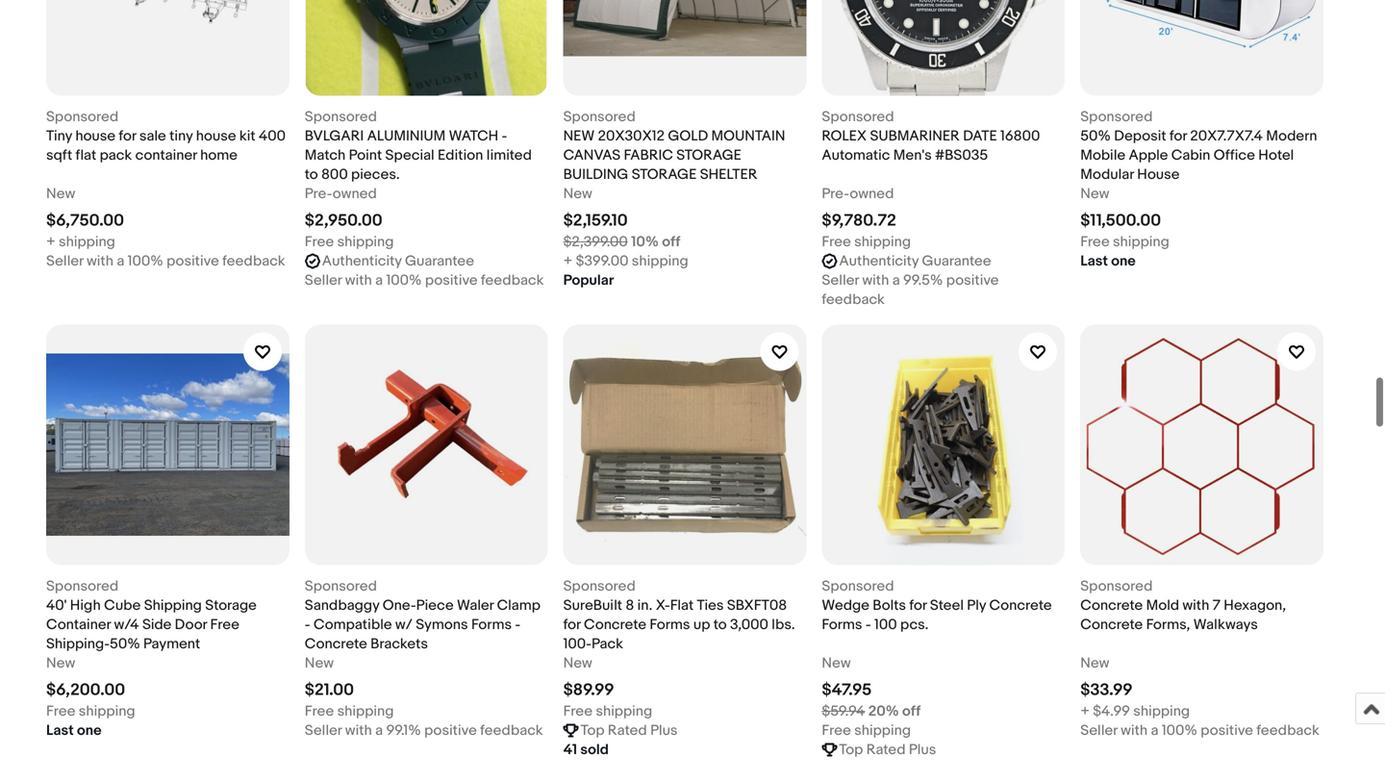 Task type: describe. For each thing, give the bounding box(es) containing it.
Pre-owned text field
[[822, 184, 894, 203]]

concrete inside 'sponsored surebuilt 8 in. x-flat ties sbxft08 for concrete forms up to 3,000 lbs. 100-pack new $89.99 free shipping'
[[584, 616, 647, 634]]

new text field for $11,500.00
[[1081, 184, 1110, 203]]

new text field for $6,750.00
[[46, 184, 75, 203]]

previous price $59.94 20% off text field
[[822, 702, 921, 721]]

cabin
[[1172, 147, 1211, 164]]

$21.00
[[305, 680, 354, 701]]

sponsored text field for $11,500.00
[[1081, 107, 1153, 126]]

99.1%
[[386, 722, 421, 740]]

800
[[321, 166, 348, 183]]

date
[[964, 127, 998, 145]]

fabric
[[624, 147, 674, 164]]

sponsored inside sponsored concrete mold with 7 hexagon, concrete forms, walkways
[[1081, 578, 1153, 595]]

building
[[564, 166, 629, 183]]

limited
[[487, 147, 532, 164]]

rated for top rated plus text box
[[867, 741, 906, 759]]

new inside sponsored sandbaggy one-piece waler clamp - compatible w/ symons forms - concrete brackets new $21.00 free shipping seller with a 99.1% positive feedback
[[305, 655, 334, 672]]

container
[[135, 147, 197, 164]]

concrete left forms,
[[1081, 616, 1143, 634]]

sponsored text field up high
[[46, 577, 119, 596]]

pcs.
[[901, 616, 929, 634]]

modular
[[1081, 166, 1134, 183]]

new
[[564, 127, 595, 145]]

flat
[[76, 147, 96, 164]]

forms,
[[1147, 616, 1191, 634]]

+ shipping text field
[[46, 232, 115, 252]]

new text field for $6,200.00
[[46, 654, 75, 673]]

- down clamp
[[515, 616, 521, 634]]

seller inside sponsored sandbaggy one-piece waler clamp - compatible w/ symons forms - concrete brackets new $21.00 free shipping seller with a 99.1% positive feedback
[[305, 722, 342, 740]]

feedback inside 'seller with a 99.5% positive feedback'
[[822, 291, 885, 308]]

new $47.95 $59.94 20% off free shipping
[[822, 655, 921, 740]]

watch
[[449, 127, 499, 145]]

w/
[[395, 616, 413, 634]]

x-
[[656, 597, 671, 614]]

to inside the sponsored bvlgari aluminium watch - match point special edition limited to 800 pieces. pre-owned $2,950.00 free shipping
[[305, 166, 318, 183]]

Top Rated Plus text field
[[840, 740, 937, 760]]

a inside new $33.99 + $4.99 shipping seller with a 100% positive feedback
[[1151, 722, 1159, 740]]

new inside "new $6,750.00 + shipping seller with a 100% positive feedback"
[[46, 185, 75, 203]]

$33.99 text field
[[1081, 680, 1133, 701]]

free down $6,200.00
[[46, 703, 75, 720]]

bvlgari
[[305, 127, 364, 145]]

free inside the sponsored bvlgari aluminium watch - match point special edition limited to 800 pieces. pre-owned $2,950.00 free shipping
[[305, 233, 334, 251]]

a down $2,950.00 text box
[[375, 272, 383, 289]]

$89.99 text field
[[564, 680, 615, 701]]

mobile
[[1081, 147, 1126, 164]]

with inside new $33.99 + $4.99 shipping seller with a 100% positive feedback
[[1121, 722, 1148, 740]]

100
[[875, 616, 898, 634]]

up
[[694, 616, 711, 634]]

$89.99
[[564, 680, 615, 701]]

sponsored inside sponsored rolex submariner date 16800 automatic men's #bs035
[[822, 108, 895, 126]]

in.
[[638, 597, 653, 614]]

top for top rated plus text box
[[840, 741, 864, 759]]

$2,399.00
[[564, 233, 628, 251]]

for for sponsored wedge bolts for steel ply concrete forms - 100 pcs.
[[910, 597, 927, 614]]

seller inside new $33.99 + $4.99 shipping seller with a 100% positive feedback
[[1081, 722, 1118, 740]]

1 horizontal spatial 100%
[[386, 272, 422, 289]]

one inside sponsored 50% deposit for 20x7.7x7.4 modern mobile apple cabin office hotel modular house new $11,500.00 free shipping last one
[[1112, 253, 1136, 270]]

free shipping text field down 20%
[[822, 721, 911, 740]]

Top Rated Plus text field
[[581, 721, 678, 740]]

$6,750.00
[[46, 211, 124, 231]]

$2,950.00
[[305, 211, 383, 231]]

sponsored text field for $9,780.72
[[822, 107, 895, 126]]

deposit
[[1115, 127, 1167, 145]]

+ $4.99 shipping text field
[[1081, 702, 1191, 721]]

shipping inside pre-owned $9,780.72 free shipping
[[855, 233, 911, 251]]

seller inside "new $6,750.00 + shipping seller with a 100% positive feedback"
[[46, 253, 83, 270]]

last inside sponsored 50% deposit for 20x7.7x7.4 modern mobile apple cabin office hotel modular house new $11,500.00 free shipping last one
[[1081, 253, 1109, 270]]

with inside text box
[[345, 272, 372, 289]]

free down storage
[[210, 616, 240, 634]]

sponsored for $2,159.10
[[564, 108, 636, 126]]

Seller with a 99.5% positive feedback text field
[[822, 271, 1066, 309]]

payment
[[143, 636, 200, 653]]

$11,500.00
[[1081, 211, 1162, 231]]

sponsored for pieces.
[[305, 108, 377, 126]]

with inside sponsored concrete mold with 7 hexagon, concrete forms, walkways
[[1183, 597, 1210, 614]]

match
[[305, 147, 346, 164]]

positive inside new $33.99 + $4.99 shipping seller with a 100% positive feedback
[[1201, 722, 1254, 740]]

sponsored text field for new
[[564, 107, 636, 126]]

seller with a 100% positive feedback
[[305, 272, 544, 289]]

positive inside text box
[[425, 272, 478, 289]]

to inside 'sponsored surebuilt 8 in. x-flat ties sbxft08 for concrete forms up to 3,000 lbs. 100-pack new $89.99 free shipping'
[[714, 616, 727, 634]]

sponsored text field for $21.00
[[305, 577, 377, 596]]

tiny
[[46, 127, 72, 145]]

cube
[[104, 597, 141, 614]]

sqft
[[46, 147, 72, 164]]

sponsored inside sponsored wedge bolts for steel ply concrete forms - 100 pcs.
[[822, 578, 895, 595]]

storage
[[205, 597, 257, 614]]

aluminium
[[367, 127, 446, 145]]

new text field for $89.99
[[564, 654, 593, 673]]

Popular text field
[[564, 271, 614, 290]]

sponsored 50% deposit for 20x7.7x7.4 modern mobile apple cabin office hotel modular house new $11,500.00 free shipping last one
[[1081, 108, 1318, 270]]

free shipping text field for $6,200.00
[[46, 702, 135, 721]]

$9,780.72
[[822, 211, 897, 231]]

authenticity guarantee for $2,950.00
[[322, 253, 474, 270]]

point
[[349, 147, 382, 164]]

sponsored text field for $2,950.00
[[305, 107, 377, 126]]

sponsored for container
[[46, 108, 119, 126]]

lbs.
[[772, 616, 796, 634]]

sponsored text field for $33.99
[[1081, 577, 1153, 596]]

sponsored new 20x30x12 gold mountain canvas fabric storage building storage shelter new $2,159.10 $2,399.00 10% off + $399.00 shipping popular
[[564, 108, 786, 289]]

previous price $2,399.00 10% off text field
[[564, 232, 681, 252]]

new text field for $33.99
[[1081, 654, 1110, 673]]

shipping inside sponsored sandbaggy one-piece waler clamp - compatible w/ symons forms - concrete brackets new $21.00 free shipping seller with a 99.1% positive feedback
[[337, 703, 394, 720]]

$399.00
[[576, 253, 629, 270]]

owned inside the sponsored bvlgari aluminium watch - match point special edition limited to 800 pieces. pre-owned $2,950.00 free shipping
[[333, 185, 377, 203]]

1 horizontal spatial seller with a 100% positive feedback text field
[[305, 271, 544, 290]]

16800
[[1001, 127, 1041, 145]]

20%
[[869, 703, 900, 720]]

shipping-
[[46, 636, 110, 653]]

for for sponsored 50% deposit for 20x7.7x7.4 modern mobile apple cabin office hotel modular house new $11,500.00 free shipping last one
[[1170, 127, 1188, 145]]

$21.00 text field
[[305, 680, 354, 701]]

new $6,750.00 + shipping seller with a 100% positive feedback
[[46, 185, 285, 270]]

#bs035
[[936, 147, 988, 164]]

guarantee for $2,950.00
[[405, 253, 474, 270]]

with inside sponsored sandbaggy one-piece waler clamp - compatible w/ symons forms - concrete brackets new $21.00 free shipping seller with a 99.1% positive feedback
[[345, 722, 372, 740]]

new $33.99 + $4.99 shipping seller with a 100% positive feedback
[[1081, 655, 1320, 740]]

top rated plus for top rated plus text box
[[840, 741, 937, 759]]

seller with a 99.5% positive feedback
[[822, 272, 1003, 308]]

+ $399.00 shipping text field
[[564, 252, 689, 271]]

popular
[[564, 272, 614, 289]]

0 horizontal spatial seller with a 100% positive feedback text field
[[46, 252, 285, 271]]

$4.99
[[1093, 703, 1131, 720]]

shipping inside new $47.95 $59.94 20% off free shipping
[[855, 722, 911, 740]]

owned inside pre-owned $9,780.72 free shipping
[[850, 185, 894, 203]]

concrete inside sponsored sandbaggy one-piece waler clamp - compatible w/ symons forms - concrete brackets new $21.00 free shipping seller with a 99.1% positive feedback
[[305, 636, 367, 653]]

top rated plus for top rated plus text field
[[581, 722, 678, 740]]

50% inside sponsored 40' high cube shipping storage container w/4 side door free shipping-50% payment new $6,200.00 free shipping last one
[[110, 636, 140, 653]]

flat
[[670, 597, 694, 614]]

pieces.
[[351, 166, 400, 183]]

sponsored wedge bolts for steel ply concrete forms - 100 pcs.
[[822, 578, 1052, 634]]

+ for $33.99
[[1081, 703, 1090, 720]]

$33.99
[[1081, 680, 1133, 701]]

free inside 'sponsored surebuilt 8 in. x-flat ties sbxft08 for concrete forms up to 3,000 lbs. 100-pack new $89.99 free shipping'
[[564, 703, 593, 720]]

sbxft08
[[727, 597, 787, 614]]

men's
[[894, 147, 932, 164]]

office
[[1214, 147, 1256, 164]]

wedge
[[822, 597, 870, 614]]

symons
[[416, 616, 468, 634]]

with inside "new $6,750.00 + shipping seller with a 100% positive feedback"
[[87, 253, 114, 270]]

kit
[[239, 127, 256, 145]]

side
[[142, 616, 172, 634]]

$6,750.00 text field
[[46, 211, 124, 231]]

new text field for $2,159.10
[[564, 184, 593, 203]]

free shipping text field for $21.00
[[305, 702, 394, 721]]

authenticity guarantee text field for $2,950.00
[[322, 252, 474, 271]]

99.5%
[[904, 272, 944, 289]]

off inside the 'sponsored new 20x30x12 gold mountain canvas fabric storage building storage shelter new $2,159.10 $2,399.00 10% off + $399.00 shipping popular'
[[662, 233, 681, 251]]

seller inside 'seller with a 99.5% positive feedback'
[[822, 272, 859, 289]]

seller down $2,950.00 text box
[[305, 272, 342, 289]]

shipping inside sponsored 50% deposit for 20x7.7x7.4 modern mobile apple cabin office hotel modular house new $11,500.00 free shipping last one
[[1113, 233, 1170, 251]]

canvas
[[564, 147, 621, 164]]

free inside sponsored 50% deposit for 20x7.7x7.4 modern mobile apple cabin office hotel modular house new $11,500.00 free shipping last one
[[1081, 233, 1110, 251]]

10%
[[631, 233, 659, 251]]

pack
[[100, 147, 132, 164]]

shipping inside sponsored 40' high cube shipping storage container w/4 side door free shipping-50% payment new $6,200.00 free shipping last one
[[79, 703, 135, 720]]

sponsored bvlgari aluminium watch - match point special edition limited to 800 pieces. pre-owned $2,950.00 free shipping
[[305, 108, 532, 251]]



Task type: vqa. For each thing, say whether or not it's contained in the screenshot.
(WHERE
no



Task type: locate. For each thing, give the bounding box(es) containing it.
shipping inside new $33.99 + $4.99 shipping seller with a 100% positive feedback
[[1134, 703, 1191, 720]]

shipping inside the 'sponsored new 20x30x12 gold mountain canvas fabric storage building storage shelter new $2,159.10 $2,399.00 10% off + $399.00 shipping popular'
[[632, 253, 689, 270]]

for inside sponsored 50% deposit for 20x7.7x7.4 modern mobile apple cabin office hotel modular house new $11,500.00 free shipping last one
[[1170, 127, 1188, 145]]

concrete down compatible
[[305, 636, 367, 653]]

positive inside 'seller with a 99.5% positive feedback'
[[947, 272, 999, 289]]

free shipping text field down $89.99 text box
[[564, 702, 653, 721]]

0 horizontal spatial to
[[305, 166, 318, 183]]

new text field down modular
[[1081, 184, 1110, 203]]

0 horizontal spatial last
[[46, 722, 74, 740]]

0 horizontal spatial one
[[77, 722, 102, 740]]

$59.94
[[822, 703, 866, 720]]

shipping down $11,500.00
[[1113, 233, 1170, 251]]

1 vertical spatial to
[[714, 616, 727, 634]]

+ inside the 'sponsored new 20x30x12 gold mountain canvas fabric storage building storage shelter new $2,159.10 $2,399.00 10% off + $399.00 shipping popular'
[[564, 253, 573, 270]]

2 forms from the left
[[650, 616, 691, 634]]

1 horizontal spatial to
[[714, 616, 727, 634]]

2 horizontal spatial 100%
[[1162, 722, 1198, 740]]

owned up "$9,780.72"
[[850, 185, 894, 203]]

clamp
[[497, 597, 541, 614]]

special
[[385, 147, 435, 164]]

sponsored up the "deposit"
[[1081, 108, 1153, 126]]

rated inside top rated plus text field
[[608, 722, 647, 740]]

seller
[[46, 253, 83, 270], [305, 272, 342, 289], [822, 272, 859, 289], [305, 722, 342, 740], [1081, 722, 1118, 740]]

Sponsored text field
[[305, 107, 377, 126], [822, 107, 895, 126], [1081, 107, 1153, 126], [305, 577, 377, 596], [564, 577, 636, 596], [822, 577, 895, 596], [1081, 577, 1153, 596]]

free down the $2,950.00
[[305, 233, 334, 251]]

50% inside sponsored 50% deposit for 20x7.7x7.4 modern mobile apple cabin office hotel modular house new $11,500.00 free shipping last one
[[1081, 127, 1111, 145]]

pre- down "800"
[[305, 185, 333, 203]]

Free shipping text field
[[305, 232, 394, 252], [46, 702, 135, 721], [564, 702, 653, 721]]

guarantee up the seller with a 100% positive feedback
[[405, 253, 474, 270]]

2 guarantee from the left
[[922, 253, 992, 270]]

Pre-owned text field
[[305, 184, 377, 203]]

free shipping text field down $21.00 text field
[[305, 702, 394, 721]]

shipping down $6,750.00
[[59, 233, 115, 251]]

1 horizontal spatial free shipping text field
[[305, 232, 394, 252]]

top down $59.94
[[840, 741, 864, 759]]

rated for top rated plus text field
[[608, 722, 647, 740]]

0 horizontal spatial forms
[[472, 616, 512, 634]]

$2,159.10 text field
[[564, 211, 628, 231]]

forms inside 'sponsored surebuilt 8 in. x-flat ties sbxft08 for concrete forms up to 3,000 lbs. 100-pack new $89.99 free shipping'
[[650, 616, 691, 634]]

$2,950.00 text field
[[305, 211, 383, 231]]

1 horizontal spatial top
[[840, 741, 864, 759]]

automatic
[[822, 147, 891, 164]]

new text field for $21.00
[[305, 654, 334, 673]]

sponsored inside sponsored 50% deposit for 20x7.7x7.4 modern mobile apple cabin office hotel modular house new $11,500.00 free shipping last one
[[1081, 108, 1153, 126]]

1 authenticity guarantee text field from the left
[[322, 252, 474, 271]]

1 vertical spatial top
[[840, 741, 864, 759]]

pre- inside pre-owned $9,780.72 free shipping
[[822, 185, 850, 203]]

shipping down 10%
[[632, 253, 689, 270]]

0 horizontal spatial 100%
[[128, 253, 163, 270]]

sponsored text field for $89.99
[[564, 577, 636, 596]]

new text field down building at top left
[[564, 184, 593, 203]]

feedback inside "new $6,750.00 + shipping seller with a 100% positive feedback"
[[222, 253, 285, 270]]

sponsored text field up mold
[[1081, 577, 1153, 596]]

a inside sponsored sandbaggy one-piece waler clamp - compatible w/ symons forms - concrete brackets new $21.00 free shipping seller with a 99.1% positive feedback
[[375, 722, 383, 740]]

concrete right ply
[[990, 597, 1052, 614]]

w/4
[[114, 616, 139, 634]]

tiny
[[169, 127, 193, 145]]

new down 100- on the left bottom of the page
[[564, 655, 593, 672]]

a left 99.5%
[[893, 272, 900, 289]]

pre- inside the sponsored bvlgari aluminium watch - match point special edition limited to 800 pieces. pre-owned $2,950.00 free shipping
[[305, 185, 333, 203]]

authenticity guarantee
[[322, 253, 474, 270], [840, 253, 992, 270]]

0 vertical spatial top rated plus
[[581, 722, 678, 740]]

0 vertical spatial off
[[662, 233, 681, 251]]

- down sandbaggy
[[305, 616, 310, 634]]

sponsored text field up tiny
[[46, 107, 119, 126]]

1 horizontal spatial authenticity guarantee text field
[[840, 252, 992, 271]]

0 horizontal spatial pre-
[[305, 185, 333, 203]]

1 horizontal spatial off
[[903, 703, 921, 720]]

new inside new $47.95 $59.94 20% off free shipping
[[822, 655, 851, 672]]

New text field
[[564, 184, 593, 203], [1081, 184, 1110, 203], [564, 654, 593, 673]]

free down '$9,780.72' text field
[[822, 233, 852, 251]]

feedback inside new $33.99 + $4.99 shipping seller with a 100% positive feedback
[[1257, 722, 1320, 740]]

top for top rated plus text field
[[581, 722, 605, 740]]

steel
[[930, 597, 964, 614]]

3,000
[[730, 616, 769, 634]]

100% inside "new $6,750.00 + shipping seller with a 100% positive feedback"
[[128, 253, 163, 270]]

new down shipping-
[[46, 655, 75, 672]]

last inside sponsored 40' high cube shipping storage container w/4 side door free shipping-50% payment new $6,200.00 free shipping last one
[[46, 722, 74, 740]]

concrete
[[990, 597, 1052, 614], [1081, 597, 1143, 614], [584, 616, 647, 634], [1081, 616, 1143, 634], [305, 636, 367, 653]]

feedback inside sponsored sandbaggy one-piece waler clamp - compatible w/ symons forms - concrete brackets new $21.00 free shipping seller with a 99.1% positive feedback
[[480, 722, 543, 740]]

new text field up $6,750.00
[[46, 184, 75, 203]]

50% up mobile at the right
[[1081, 127, 1111, 145]]

sponsored text field up bvlgari
[[305, 107, 377, 126]]

Free shipping text field
[[822, 232, 911, 252], [1081, 232, 1170, 252], [305, 702, 394, 721], [822, 721, 911, 740]]

1 guarantee from the left
[[405, 253, 474, 270]]

sponsored inside sponsored 40' high cube shipping storage container w/4 side door free shipping-50% payment new $6,200.00 free shipping last one
[[46, 578, 119, 595]]

new text field up '$47.95'
[[822, 654, 851, 673]]

shelter
[[700, 166, 758, 183]]

ply
[[967, 597, 987, 614]]

0 horizontal spatial house
[[75, 127, 116, 145]]

authenticity
[[322, 253, 402, 270], [840, 253, 919, 270]]

1 vertical spatial plus
[[909, 741, 937, 759]]

rated up sold
[[608, 722, 647, 740]]

sale
[[139, 127, 166, 145]]

with down + shipping text field on the top left
[[87, 253, 114, 270]]

- up limited
[[502, 127, 508, 145]]

1 owned from the left
[[333, 185, 377, 203]]

1 vertical spatial last one text field
[[46, 721, 102, 740]]

sponsored up wedge
[[822, 578, 895, 595]]

0 horizontal spatial free shipping text field
[[46, 702, 135, 721]]

pre-owned $9,780.72 free shipping
[[822, 185, 911, 251]]

new inside sponsored 50% deposit for 20x7.7x7.4 modern mobile apple cabin office hotel modular house new $11,500.00 free shipping last one
[[1081, 185, 1110, 203]]

0 horizontal spatial 50%
[[110, 636, 140, 653]]

100-
[[564, 636, 592, 653]]

new text field for $47.95
[[822, 654, 851, 673]]

plus
[[651, 722, 678, 740], [909, 741, 937, 759]]

piece
[[416, 597, 454, 614]]

feedback
[[222, 253, 285, 270], [481, 272, 544, 289], [822, 291, 885, 308], [480, 722, 543, 740], [1257, 722, 1320, 740]]

free shipping text field for $2,950.00
[[305, 232, 394, 252]]

with left '7'
[[1183, 597, 1210, 614]]

sponsored for house
[[1081, 108, 1153, 126]]

a inside 'seller with a 99.5% positive feedback'
[[893, 272, 900, 289]]

50% down the w/4
[[110, 636, 140, 653]]

new up '$47.95'
[[822, 655, 851, 672]]

sponsored for concrete
[[305, 578, 377, 595]]

1 horizontal spatial authenticity guarantee
[[840, 253, 992, 270]]

new inside sponsored 40' high cube shipping storage container w/4 side door free shipping-50% payment new $6,200.00 free shipping last one
[[46, 655, 75, 672]]

0 vertical spatial plus
[[651, 722, 678, 740]]

new down modular
[[1081, 185, 1110, 203]]

new text field down shipping-
[[46, 654, 75, 673]]

plus inside top rated plus text field
[[651, 722, 678, 740]]

+ up the popular text box
[[564, 253, 573, 270]]

0 horizontal spatial plus
[[651, 722, 678, 740]]

1 vertical spatial rated
[[867, 741, 906, 759]]

waler
[[457, 597, 494, 614]]

41 sold text field
[[564, 740, 609, 760]]

1 horizontal spatial plus
[[909, 741, 937, 759]]

+ for $6,750.00
[[46, 233, 55, 251]]

0 vertical spatial storage
[[677, 147, 742, 164]]

$6,200.00 text field
[[46, 680, 125, 701]]

to left "800"
[[305, 166, 318, 183]]

1 horizontal spatial owned
[[850, 185, 894, 203]]

1 pre- from the left
[[305, 185, 333, 203]]

100%
[[128, 253, 163, 270], [386, 272, 422, 289], [1162, 722, 1198, 740]]

Seller with a 100% positive feedback text field
[[46, 252, 285, 271], [305, 271, 544, 290]]

for for sponsored tiny house for sale  tiny house kit 400 sqft flat pack container home
[[119, 127, 136, 145]]

2 horizontal spatial forms
[[822, 616, 863, 634]]

top rated plus down 20%
[[840, 741, 937, 759]]

2 horizontal spatial free shipping text field
[[564, 702, 653, 721]]

top inside top rated plus text field
[[581, 722, 605, 740]]

shipping inside 'sponsored surebuilt 8 in. x-flat ties sbxft08 for concrete forms up to 3,000 lbs. 100-pack new $89.99 free shipping'
[[596, 703, 653, 720]]

2 authenticity guarantee text field from the left
[[840, 252, 992, 271]]

forms inside sponsored wedge bolts for steel ply concrete forms - 100 pcs.
[[822, 616, 863, 634]]

mountain
[[712, 127, 786, 145]]

1 horizontal spatial pre-
[[822, 185, 850, 203]]

1 horizontal spatial authenticity
[[840, 253, 919, 270]]

2 pre- from the left
[[822, 185, 850, 203]]

last one text field for free
[[1081, 252, 1136, 271]]

door
[[175, 616, 207, 634]]

for inside sponsored wedge bolts for steel ply concrete forms - 100 pcs.
[[910, 597, 927, 614]]

for inside sponsored tiny house for sale  tiny house kit 400 sqft flat pack container home
[[119, 127, 136, 145]]

authenticity for $9,780.72
[[840, 253, 919, 270]]

1 horizontal spatial last
[[1081, 253, 1109, 270]]

sponsored text field up wedge
[[822, 577, 895, 596]]

to right up
[[714, 616, 727, 634]]

sponsored inside 'sponsored surebuilt 8 in. x-flat ties sbxft08 for concrete forms up to 3,000 lbs. 100-pack new $89.99 free shipping'
[[564, 578, 636, 595]]

top inside top rated plus text box
[[840, 741, 864, 759]]

house up flat
[[75, 127, 116, 145]]

house
[[1138, 166, 1180, 183]]

shipping down 20%
[[855, 722, 911, 740]]

0 horizontal spatial +
[[46, 233, 55, 251]]

1 authenticity from the left
[[322, 253, 402, 270]]

off inside new $47.95 $59.94 20% off free shipping
[[903, 703, 921, 720]]

top
[[581, 722, 605, 740], [840, 741, 864, 759]]

sponsored 40' high cube shipping storage container w/4 side door free shipping-50% payment new $6,200.00 free shipping last one
[[46, 578, 257, 740]]

authenticity guarantee text field for $9,780.72
[[840, 252, 992, 271]]

last one text field down $6,200.00
[[46, 721, 102, 740]]

0 horizontal spatial authenticity
[[322, 253, 402, 270]]

$6,200.00
[[46, 680, 125, 701]]

free inside pre-owned $9,780.72 free shipping
[[822, 233, 852, 251]]

1 horizontal spatial +
[[564, 253, 573, 270]]

0 vertical spatial 50%
[[1081, 127, 1111, 145]]

shipping up top rated plus text field
[[596, 703, 653, 720]]

1 house from the left
[[75, 127, 116, 145]]

Seller with a 100% positive feedback text field
[[1081, 721, 1320, 740]]

1 horizontal spatial house
[[196, 127, 236, 145]]

1 vertical spatial 100%
[[386, 272, 422, 289]]

2 house from the left
[[196, 127, 236, 145]]

Sponsored text field
[[46, 107, 119, 126], [564, 107, 636, 126], [46, 577, 119, 596]]

seller down + shipping text field on the top left
[[46, 253, 83, 270]]

1 horizontal spatial top rated plus
[[840, 741, 937, 759]]

one down $6,200.00
[[77, 722, 102, 740]]

forms
[[472, 616, 512, 634], [650, 616, 691, 634], [822, 616, 863, 634]]

forms inside sponsored sandbaggy one-piece waler clamp - compatible w/ symons forms - concrete brackets new $21.00 free shipping seller with a 99.1% positive feedback
[[472, 616, 512, 634]]

Last one text field
[[1081, 252, 1136, 271], [46, 721, 102, 740]]

1 vertical spatial storage
[[632, 166, 697, 183]]

sponsored for to
[[564, 578, 636, 595]]

Seller with a 99.1% positive feedback text field
[[305, 721, 543, 740]]

forms down "waler"
[[472, 616, 512, 634]]

$2,159.10
[[564, 211, 628, 231]]

rated inside top rated plus text box
[[867, 741, 906, 759]]

sponsored up surebuilt
[[564, 578, 636, 595]]

one inside sponsored 40' high cube shipping storage container w/4 side door free shipping-50% payment new $6,200.00 free shipping last one
[[77, 722, 102, 740]]

1 horizontal spatial forms
[[650, 616, 691, 634]]

20x30x12
[[598, 127, 665, 145]]

sponsored text field up surebuilt
[[564, 577, 636, 596]]

0 vertical spatial top
[[581, 722, 605, 740]]

1 horizontal spatial one
[[1112, 253, 1136, 270]]

storage up the 'shelter' on the right top of page
[[677, 147, 742, 164]]

sponsored inside the sponsored bvlgari aluminium watch - match point special edition limited to 800 pieces. pre-owned $2,950.00 free shipping
[[305, 108, 377, 126]]

2 vertical spatial +
[[1081, 703, 1090, 720]]

new inside 'sponsored surebuilt 8 in. x-flat ties sbxft08 for concrete forms up to 3,000 lbs. 100-pack new $89.99 free shipping'
[[564, 655, 593, 672]]

sponsored up high
[[46, 578, 119, 595]]

41
[[564, 741, 578, 759]]

guarantee for $9,780.72
[[922, 253, 992, 270]]

0 horizontal spatial authenticity guarantee text field
[[322, 252, 474, 271]]

new inside new $33.99 + $4.99 shipping seller with a 100% positive feedback
[[1081, 655, 1110, 672]]

forms down wedge
[[822, 616, 863, 634]]

sponsored up bvlgari
[[305, 108, 377, 126]]

for
[[119, 127, 136, 145], [1170, 127, 1188, 145], [910, 597, 927, 614], [564, 616, 581, 634]]

0 horizontal spatial owned
[[333, 185, 377, 203]]

sponsored text field up the "deposit"
[[1081, 107, 1153, 126]]

one down $11,500.00 text field
[[1112, 253, 1136, 270]]

surebuilt
[[564, 597, 623, 614]]

1 vertical spatial off
[[903, 703, 921, 720]]

modern
[[1267, 127, 1318, 145]]

sponsored inside sponsored tiny house for sale  tiny house kit 400 sqft flat pack container home
[[46, 108, 119, 126]]

concrete inside sponsored wedge bolts for steel ply concrete forms - 100 pcs.
[[990, 597, 1052, 614]]

free shipping text field down '$9,780.72' text field
[[822, 232, 911, 252]]

positive inside "new $6,750.00 + shipping seller with a 100% positive feedback"
[[167, 253, 219, 270]]

1 vertical spatial one
[[77, 722, 102, 740]]

sponsored text field for $6,750.00
[[46, 107, 119, 126]]

with inside 'seller with a 99.5% positive feedback'
[[863, 272, 890, 289]]

off right 20%
[[903, 703, 921, 720]]

authenticity guarantee up the seller with a 100% positive feedback
[[322, 253, 474, 270]]

positive inside sponsored sandbaggy one-piece waler clamp - compatible w/ symons forms - concrete brackets new $21.00 free shipping seller with a 99.1% positive feedback
[[424, 722, 477, 740]]

with
[[87, 253, 114, 270], [345, 272, 372, 289], [863, 272, 890, 289], [1183, 597, 1210, 614], [345, 722, 372, 740], [1121, 722, 1148, 740]]

high
[[70, 597, 101, 614]]

0 horizontal spatial rated
[[608, 722, 647, 740]]

0 vertical spatial to
[[305, 166, 318, 183]]

off right 10%
[[662, 233, 681, 251]]

+ inside "new $6,750.00 + shipping seller with a 100% positive feedback"
[[46, 233, 55, 251]]

$47.95 text field
[[822, 680, 872, 701]]

new inside the 'sponsored new 20x30x12 gold mountain canvas fabric storage building storage shelter new $2,159.10 $2,399.00 10% off + $399.00 shipping popular'
[[564, 185, 593, 203]]

free shipping text field for $9,780.72
[[822, 232, 911, 252]]

ties
[[697, 597, 724, 614]]

+ left $4.99
[[1081, 703, 1090, 720]]

free inside sponsored sandbaggy one-piece waler clamp - compatible w/ symons forms - concrete brackets new $21.00 free shipping seller with a 99.1% positive feedback
[[305, 703, 334, 720]]

shipping inside the sponsored bvlgari aluminium watch - match point special edition limited to 800 pieces. pre-owned $2,950.00 free shipping
[[337, 233, 394, 251]]

free down $89.99 text box
[[564, 703, 593, 720]]

1 vertical spatial top rated plus
[[840, 741, 937, 759]]

compatible
[[314, 616, 392, 634]]

new up "$33.99" text box
[[1081, 655, 1110, 672]]

container
[[46, 616, 111, 634]]

plus for top rated plus text box
[[909, 741, 937, 759]]

concrete up pack
[[584, 616, 647, 634]]

free shipping text field down $6,200.00
[[46, 702, 135, 721]]

0 vertical spatial rated
[[608, 722, 647, 740]]

hexagon,
[[1224, 597, 1287, 614]]

1 horizontal spatial last one text field
[[1081, 252, 1136, 271]]

for inside 'sponsored surebuilt 8 in. x-flat ties sbxft08 for concrete forms up to 3,000 lbs. 100-pack new $89.99 free shipping'
[[564, 616, 581, 634]]

a
[[117, 253, 124, 270], [375, 272, 383, 289], [893, 272, 900, 289], [375, 722, 383, 740], [1151, 722, 1159, 740]]

1 horizontal spatial 50%
[[1081, 127, 1111, 145]]

1 vertical spatial last
[[46, 722, 74, 740]]

forms for $21.00
[[472, 616, 512, 634]]

0 vertical spatial 100%
[[128, 253, 163, 270]]

pre- up '$9,780.72' text field
[[822, 185, 850, 203]]

authenticity guarantee text field up 99.5%
[[840, 252, 992, 271]]

$9,780.72 text field
[[822, 211, 897, 231]]

free shipping text field down the $2,950.00
[[305, 232, 394, 252]]

sponsored text field for $47.95
[[822, 577, 895, 596]]

concrete left mold
[[1081, 597, 1143, 614]]

free down $21.00 text field
[[305, 703, 334, 720]]

plus for top rated plus text field
[[651, 722, 678, 740]]

edition
[[438, 147, 483, 164]]

$11,500.00 text field
[[1081, 211, 1162, 231]]

sandbaggy
[[305, 597, 380, 614]]

plus down "previous price $59.94 20% off" text field
[[909, 741, 937, 759]]

0 vertical spatial one
[[1112, 253, 1136, 270]]

house
[[75, 127, 116, 145], [196, 127, 236, 145]]

- inside the sponsored bvlgari aluminium watch - match point special edition limited to 800 pieces. pre-owned $2,950.00 free shipping
[[502, 127, 508, 145]]

0 vertical spatial last one text field
[[1081, 252, 1136, 271]]

0 horizontal spatial guarantee
[[405, 253, 474, 270]]

last
[[1081, 253, 1109, 270], [46, 722, 74, 740]]

1 horizontal spatial guarantee
[[922, 253, 992, 270]]

shipping down $6,200.00
[[79, 703, 135, 720]]

Authenticity Guarantee text field
[[322, 252, 474, 271], [840, 252, 992, 271]]

free shipping text field for $89.99
[[564, 702, 653, 721]]

0 horizontal spatial authenticity guarantee
[[322, 253, 474, 270]]

shipping down '$9,780.72' text field
[[855, 233, 911, 251]]

last down $6,200.00
[[46, 722, 74, 740]]

sponsored up new
[[564, 108, 636, 126]]

shipping
[[59, 233, 115, 251], [337, 233, 394, 251], [855, 233, 911, 251], [1113, 233, 1170, 251], [632, 253, 689, 270], [79, 703, 135, 720], [337, 703, 394, 720], [596, 703, 653, 720], [1134, 703, 1191, 720], [855, 722, 911, 740]]

sponsored text field up rolex
[[822, 107, 895, 126]]

1 authenticity guarantee from the left
[[322, 253, 474, 270]]

2 authenticity guarantee from the left
[[840, 253, 992, 270]]

pack
[[592, 636, 624, 653]]

owned down "800"
[[333, 185, 377, 203]]

forms for 100-
[[650, 616, 691, 634]]

with down $2,950.00 text box
[[345, 272, 372, 289]]

sponsored inside the 'sponsored new 20x30x12 gold mountain canvas fabric storage building storage shelter new $2,159.10 $2,399.00 10% off + $399.00 shipping popular'
[[564, 108, 636, 126]]

sponsored up mold
[[1081, 578, 1153, 595]]

1 vertical spatial +
[[564, 253, 573, 270]]

rated down 20%
[[867, 741, 906, 759]]

for up pack at the top left of page
[[119, 127, 136, 145]]

1 vertical spatial 50%
[[110, 636, 140, 653]]

2 owned from the left
[[850, 185, 894, 203]]

1 horizontal spatial rated
[[867, 741, 906, 759]]

last down $11,500.00 text field
[[1081, 253, 1109, 270]]

3 forms from the left
[[822, 616, 863, 634]]

sponsored text field up new
[[564, 107, 636, 126]]

- inside sponsored wedge bolts for steel ply concrete forms - 100 pcs.
[[866, 616, 872, 634]]

storage
[[677, 147, 742, 164], [632, 166, 697, 183]]

forms down x-
[[650, 616, 691, 634]]

authenticity guarantee for $9,780.72
[[840, 253, 992, 270]]

0 horizontal spatial top rated plus
[[581, 722, 678, 740]]

0 horizontal spatial top
[[581, 722, 605, 740]]

2 vertical spatial 100%
[[1162, 722, 1198, 740]]

last one text field for $6,200.00
[[46, 721, 102, 740]]

new text field down 100- on the left bottom of the page
[[564, 654, 593, 673]]

positive
[[167, 253, 219, 270], [425, 272, 478, 289], [947, 272, 999, 289], [424, 722, 477, 740], [1201, 722, 1254, 740]]

bolts
[[873, 597, 907, 614]]

8
[[626, 597, 634, 614]]

100% inside new $33.99 + $4.99 shipping seller with a 100% positive feedback
[[1162, 722, 1198, 740]]

0 horizontal spatial last one text field
[[46, 721, 102, 740]]

guarantee up 'seller with a 99.5% positive feedback' text field
[[922, 253, 992, 270]]

- left 100
[[866, 616, 872, 634]]

40'
[[46, 597, 67, 614]]

7
[[1213, 597, 1221, 614]]

New text field
[[46, 184, 75, 203], [46, 654, 75, 673], [305, 654, 334, 673], [822, 654, 851, 673], [1081, 654, 1110, 673]]

rolex
[[822, 127, 867, 145]]

sponsored inside sponsored sandbaggy one-piece waler clamp - compatible w/ symons forms - concrete brackets new $21.00 free shipping seller with a 99.1% positive feedback
[[305, 578, 377, 595]]

0 vertical spatial last
[[1081, 253, 1109, 270]]

rated
[[608, 722, 647, 740], [867, 741, 906, 759]]

free shipping text field for $11,500.00
[[1081, 232, 1170, 252]]

sponsored sandbaggy one-piece waler clamp - compatible w/ symons forms - concrete brackets new $21.00 free shipping seller with a 99.1% positive feedback
[[305, 578, 543, 740]]

shipping down $21.00 text field
[[337, 703, 394, 720]]

walkways
[[1194, 616, 1259, 634]]

a down $6,750.00 text field
[[117, 253, 124, 270]]

new text field up "$33.99" text box
[[1081, 654, 1110, 673]]

a inside "new $6,750.00 + shipping seller with a 100% positive feedback"
[[117, 253, 124, 270]]

with down + $4.99 shipping text field
[[1121, 722, 1148, 740]]

apple
[[1129, 147, 1169, 164]]

mold
[[1147, 597, 1180, 614]]

400
[[259, 127, 286, 145]]

2 authenticity from the left
[[840, 253, 919, 270]]

2 horizontal spatial +
[[1081, 703, 1090, 720]]

sponsored for 50%
[[46, 578, 119, 595]]

with left 99.5%
[[863, 272, 890, 289]]

one-
[[383, 597, 416, 614]]

0 horizontal spatial off
[[662, 233, 681, 251]]

free inside new $47.95 $59.94 20% off free shipping
[[822, 722, 852, 740]]

sold
[[581, 741, 609, 759]]

authenticity for $2,950.00
[[322, 253, 402, 270]]

sponsored up sandbaggy
[[305, 578, 377, 595]]

sponsored surebuilt 8 in. x-flat ties sbxft08 for concrete forms up to 3,000 lbs. 100-pack new $89.99 free shipping
[[564, 578, 796, 720]]

1 forms from the left
[[472, 616, 512, 634]]

+ inside new $33.99 + $4.99 shipping seller with a 100% positive feedback
[[1081, 703, 1090, 720]]

submariner
[[870, 127, 960, 145]]

+
[[46, 233, 55, 251], [564, 253, 573, 270], [1081, 703, 1090, 720]]

0 vertical spatial +
[[46, 233, 55, 251]]

authenticity guarantee text field up the seller with a 100% positive feedback
[[322, 252, 474, 271]]

plus inside top rated plus text box
[[909, 741, 937, 759]]

new up $21.00 text field
[[305, 655, 334, 672]]

shipping inside "new $6,750.00 + shipping seller with a 100% positive feedback"
[[59, 233, 115, 251]]

+ down $6,750.00
[[46, 233, 55, 251]]

20x7.7x7.4
[[1191, 127, 1264, 145]]

shipping
[[144, 597, 202, 614]]



